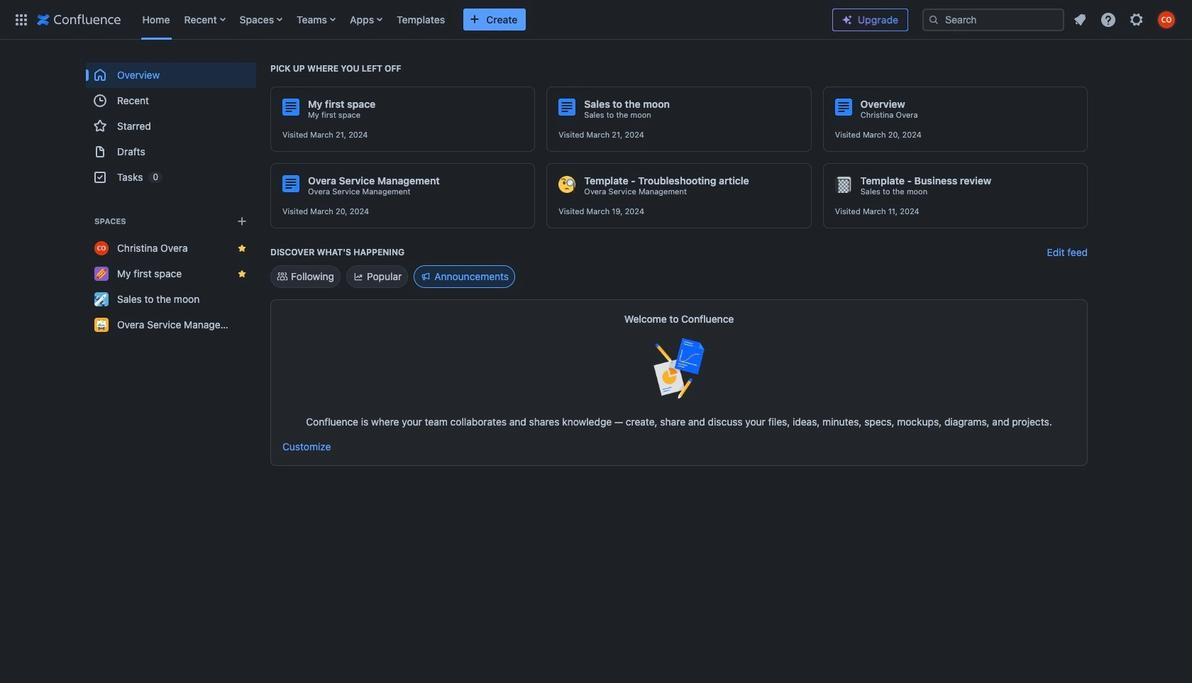 Task type: vqa. For each thing, say whether or not it's contained in the screenshot.
space
no



Task type: describe. For each thing, give the bounding box(es) containing it.
create a space image
[[234, 213, 251, 230]]

:notebook: image
[[835, 176, 852, 193]]

appswitcher icon image
[[13, 11, 30, 28]]

search image
[[929, 14, 940, 25]]

2 unstar this space image from the top
[[236, 268, 248, 280]]

premium image
[[842, 14, 853, 26]]

help icon image
[[1100, 11, 1117, 28]]

list for appswitcher icon
[[135, 0, 821, 39]]



Task type: locate. For each thing, give the bounding box(es) containing it.
1 unstar this space image from the top
[[236, 243, 248, 254]]

settings icon image
[[1129, 11, 1146, 28]]

Search field
[[923, 8, 1065, 31]]

notification icon image
[[1072, 11, 1089, 28]]

None search field
[[923, 8, 1065, 31]]

banner
[[0, 0, 1193, 43]]

0 horizontal spatial list
[[135, 0, 821, 39]]

confluence image
[[37, 11, 121, 28], [37, 11, 121, 28]]

list for premium icon
[[1068, 7, 1184, 32]]

:face_with_monocle: image
[[559, 176, 576, 193], [559, 176, 576, 193]]

global element
[[9, 0, 821, 39]]

:notebook: image
[[835, 176, 852, 193]]

1 vertical spatial unstar this space image
[[236, 268, 248, 280]]

unstar this space image
[[236, 243, 248, 254], [236, 268, 248, 280]]

1 horizontal spatial list
[[1068, 7, 1184, 32]]

0 vertical spatial unstar this space image
[[236, 243, 248, 254]]

group
[[86, 62, 256, 190]]

list
[[135, 0, 821, 39], [1068, 7, 1184, 32]]



